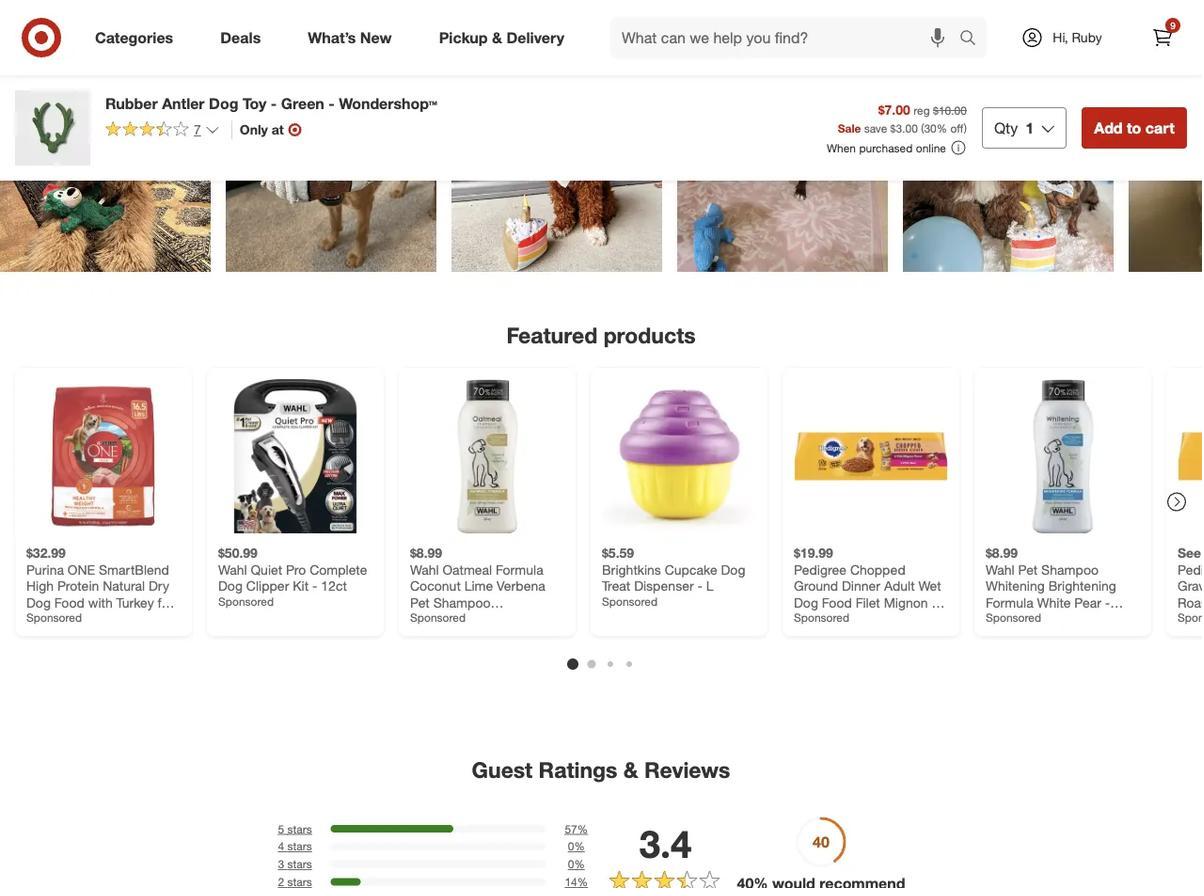 Task type: locate. For each thing, give the bounding box(es) containing it.
formula right lime in the bottom left of the page
[[496, 561, 543, 577]]

0 for 4 stars
[[568, 839, 574, 853]]

$8.99 for wahl oatmeal formula coconut lime verbena pet shampoo concentrate - 24 fl oz
[[410, 545, 442, 561]]

wahl inside $8.99 wahl pet shampoo whitening brightening formula white pear - 24oz
[[986, 561, 1015, 577]]

1 wahl from the left
[[218, 561, 247, 577]]

2 $8.99 from the left
[[986, 545, 1018, 561]]

smartblend
[[99, 561, 169, 577]]

fl
[[514, 610, 521, 627]]

wahl left oatmeal
[[410, 561, 439, 577]]

stars down 4 stars
[[287, 857, 312, 871]]

- inside $8.99 wahl pet shampoo whitening brightening formula white pear - 24oz
[[1105, 594, 1110, 610]]

food left "with"
[[54, 594, 85, 610]]

$7.00 reg $10.00 sale save $ 3.00 ( 30 % off )
[[838, 101, 967, 135]]

2 horizontal spatial wahl
[[986, 561, 1015, 577]]

1 horizontal spatial food
[[822, 594, 852, 610]]

stars down 5 stars
[[287, 839, 312, 853]]

dog inside $19.99 pedigree chopped ground dinner adult wet dog food filet mignon & beef - 9.9lbs/12ct variety pack
[[794, 594, 818, 610]]

protein
[[57, 577, 99, 594]]

24oz
[[986, 610, 1014, 627]]

$8.99
[[410, 545, 442, 561], [986, 545, 1018, 561]]

1 0 % from the top
[[568, 839, 585, 853]]

1 vertical spatial 0
[[568, 857, 574, 871]]

hi, ruby
[[1053, 29, 1102, 46]]

0 horizontal spatial &
[[492, 28, 502, 47]]

add to cart
[[1094, 119, 1175, 137]]

wahl for wahl quiet pro complete dog clipper kit - 12ct
[[218, 561, 247, 577]]

formula inside $8.99 wahl oatmeal formula coconut lime verbena pet shampoo concentrate - 24 fl oz
[[496, 561, 543, 577]]

1 horizontal spatial pet
[[1018, 561, 1038, 577]]

dog down purina in the left of the page
[[26, 594, 51, 610]]

1 horizontal spatial wahl
[[410, 561, 439, 577]]

0 horizontal spatial $8.99
[[410, 545, 442, 561]]

categories link
[[79, 17, 197, 58]]

pet up 'white'
[[1018, 561, 1038, 577]]

12ct
[[321, 577, 347, 594]]

user image by @rhische image
[[677, 61, 888, 272]]

$
[[890, 121, 896, 135]]

- right weight at the left bottom
[[119, 610, 124, 627]]

spon
[[1178, 610, 1202, 624]]

wahl up 24oz at the right bottom of the page
[[986, 561, 1015, 577]]

oz
[[524, 610, 538, 627]]

1 vertical spatial 0 %
[[568, 857, 585, 871]]

- left l in the bottom right of the page
[[698, 577, 703, 594]]

$5.59
[[602, 545, 634, 561]]

shampoo up 'white'
[[1041, 561, 1099, 577]]

1 vertical spatial shampoo
[[433, 594, 491, 610]]

sponsored up "pack"
[[794, 610, 850, 624]]

stars for 3 stars
[[287, 857, 312, 871]]

concentrate
[[410, 610, 483, 627]]

1 horizontal spatial &
[[623, 756, 638, 783]]

3 wahl from the left
[[986, 561, 1015, 577]]

off
[[951, 121, 964, 135]]

0 vertical spatial shampoo
[[1041, 561, 1099, 577]]

- inside $50.99 wahl quiet pro complete dog clipper kit - 12ct sponsored
[[312, 577, 317, 594]]

wet
[[919, 577, 941, 594]]

$8.99 inside $8.99 wahl oatmeal formula coconut lime verbena pet shampoo concentrate - 24 fl oz
[[410, 545, 442, 561]]

0 vertical spatial stars
[[287, 822, 312, 836]]

stars for 5 stars
[[287, 822, 312, 836]]

wahl inside $8.99 wahl oatmeal formula coconut lime verbena pet shampoo concentrate - 24 fl oz
[[410, 561, 439, 577]]

sponsored for pedigree chopped ground dinner adult wet dog food filet mignon & beef - 9.9lbs/12ct variety pack
[[794, 610, 850, 624]]

& right 'pickup'
[[492, 28, 502, 47]]

What can we help you find? suggestions appear below search field
[[611, 17, 964, 58]]

dog left toy
[[209, 94, 238, 112]]

dog up "pack"
[[794, 594, 818, 610]]

- right beef
[[825, 610, 830, 627]]

variety
[[903, 610, 943, 627]]

0 horizontal spatial wahl
[[218, 561, 247, 577]]

2 vertical spatial &
[[623, 756, 638, 783]]

pet inside $8.99 wahl pet shampoo whitening brightening formula white pear - 24oz
[[1018, 561, 1038, 577]]

purina
[[26, 561, 64, 577]]

1 vertical spatial &
[[932, 594, 940, 610]]

turkey
[[116, 594, 154, 610]]

$5.59 brightkins cupcake dog treat dispenser - l sponsored
[[602, 545, 745, 608]]

$8.99 up the whitening at the bottom of the page
[[986, 545, 1018, 561]]

& right the 'mignon'
[[932, 594, 940, 610]]

formula
[[496, 561, 543, 577], [986, 594, 1034, 610]]

toy
[[243, 94, 267, 112]]

featured
[[506, 322, 598, 348]]

pedigree choice cuts in gravy beef prime rib & roasted chicken adult wet dog food - 13.2oz/12ct variety pack image
[[1178, 379, 1202, 533]]

0
[[568, 839, 574, 853], [568, 857, 574, 871]]

1 food from the left
[[54, 594, 85, 610]]

coconut
[[410, 577, 461, 594]]

formula left 'white'
[[986, 594, 1034, 610]]

% for 4 stars
[[574, 839, 585, 853]]

1 horizontal spatial shampoo
[[1041, 561, 1099, 577]]

$32.99 purina one smartblend high protein natural dry dog food with turkey for healthy weight - 16.5lbs
[[26, 545, 173, 627]]

1 stars from the top
[[287, 822, 312, 836]]

0 horizontal spatial shampoo
[[433, 594, 491, 610]]

wahl left quiet
[[218, 561, 247, 577]]

$32.99
[[26, 545, 66, 561]]

natural
[[103, 577, 145, 594]]

0 %
[[568, 839, 585, 853], [568, 857, 585, 871]]

sponsored down high at the left of page
[[26, 610, 82, 624]]

0 vertical spatial pet
[[1018, 561, 1038, 577]]

green
[[281, 94, 324, 112]]

0 vertical spatial 0 %
[[568, 839, 585, 853]]

food left filet
[[822, 594, 852, 610]]

0 % for 3 stars
[[568, 857, 585, 871]]

1 0 from the top
[[568, 839, 574, 853]]

image of rubber antler dog toy - green - wondershop™ image
[[15, 90, 90, 166]]

2 wahl from the left
[[410, 561, 439, 577]]

3.4
[[639, 821, 692, 867]]

- right toy
[[271, 94, 277, 112]]

7
[[194, 121, 201, 138]]

1 horizontal spatial $8.99
[[986, 545, 1018, 561]]

qty
[[994, 119, 1018, 137]]

for
[[158, 594, 173, 610]]

wahl quiet pro complete dog clipper kit - 12ct image
[[218, 379, 373, 533]]

24
[[495, 610, 510, 627]]

sponsored down coconut
[[410, 610, 466, 624]]

9.9lbs/12ct
[[834, 610, 900, 627]]

-
[[271, 94, 277, 112], [329, 94, 335, 112], [312, 577, 317, 594], [698, 577, 703, 594], [1105, 594, 1110, 610], [119, 610, 124, 627], [487, 610, 492, 627], [825, 610, 830, 627]]

wahl inside $50.99 wahl quiet pro complete dog clipper kit - 12ct sponsored
[[218, 561, 247, 577]]

1 $8.99 from the left
[[410, 545, 442, 561]]

pedi
[[1178, 561, 1202, 577]]

$8.99 inside $8.99 wahl pet shampoo whitening brightening formula white pear - 24oz
[[986, 545, 1018, 561]]

2 horizontal spatial &
[[932, 594, 940, 610]]

l
[[706, 577, 714, 594]]

dog down $50.99
[[218, 577, 243, 594]]

& right ratings
[[623, 756, 638, 783]]

5 stars
[[278, 822, 312, 836]]

3 stars
[[278, 857, 312, 871]]

- right kit
[[312, 577, 317, 594]]

dog right l in the bottom right of the page
[[721, 561, 745, 577]]

%
[[937, 121, 947, 135], [577, 822, 588, 836], [574, 839, 585, 853], [574, 857, 585, 871]]

sponsored down quiet
[[218, 594, 274, 608]]

deals link
[[204, 17, 284, 58]]

0 vertical spatial &
[[492, 28, 502, 47]]

sponsored down the whitening at the bottom of the page
[[986, 610, 1042, 624]]

0 horizontal spatial formula
[[496, 561, 543, 577]]

pet left lime in the bottom left of the page
[[410, 594, 430, 610]]

- inside $5.59 brightkins cupcake dog treat dispenser - l sponsored
[[698, 577, 703, 594]]

- right pear
[[1105, 594, 1110, 610]]

2 0 from the top
[[568, 857, 574, 871]]

0 vertical spatial 0
[[568, 839, 574, 853]]

3.00
[[896, 121, 918, 135]]

1 vertical spatial pet
[[410, 594, 430, 610]]

$19.99 pedigree chopped ground dinner adult wet dog food filet mignon & beef - 9.9lbs/12ct variety pack
[[794, 545, 943, 643]]

food inside $19.99 pedigree chopped ground dinner adult wet dog food filet mignon & beef - 9.9lbs/12ct variety pack
[[822, 594, 852, 610]]

dispenser
[[634, 577, 694, 594]]

filet
[[856, 594, 880, 610]]

2 food from the left
[[822, 594, 852, 610]]

30
[[924, 121, 937, 135]]

guest
[[472, 756, 533, 783]]

shampoo
[[1041, 561, 1099, 577], [433, 594, 491, 610]]

- left 24
[[487, 610, 492, 627]]

ratings
[[539, 756, 617, 783]]

sponsored
[[218, 594, 274, 608], [602, 594, 658, 608], [26, 610, 82, 624], [410, 610, 466, 624], [794, 610, 850, 624], [986, 610, 1042, 624]]

sponsored down the brightkins
[[602, 594, 658, 608]]

0 % for 4 stars
[[568, 839, 585, 853]]

at
[[272, 121, 284, 138]]

0 horizontal spatial pet
[[410, 594, 430, 610]]

2 stars from the top
[[287, 839, 312, 853]]

1 vertical spatial stars
[[287, 839, 312, 853]]

$8.99 up coconut
[[410, 545, 442, 561]]

1 horizontal spatial formula
[[986, 594, 1034, 610]]

0 horizontal spatial food
[[54, 594, 85, 610]]

white
[[1037, 594, 1071, 610]]

complete
[[310, 561, 367, 577]]

wahl for wahl pet shampoo whitening brightening formula white pear - 24oz
[[986, 561, 1015, 577]]

- inside $19.99 pedigree chopped ground dinner adult wet dog food filet mignon & beef - 9.9lbs/12ct variety pack
[[825, 610, 830, 627]]

food inside '$32.99 purina one smartblend high protein natural dry dog food with turkey for healthy weight - 16.5lbs'
[[54, 594, 85, 610]]

$50.99
[[218, 545, 258, 561]]

9
[[1170, 19, 1176, 31]]

brightkins cupcake dog treat dispenser - l image
[[602, 379, 756, 533]]

#targetstyle
[[537, 18, 666, 45]]

- inside $8.99 wahl oatmeal formula coconut lime verbena pet shampoo concentrate - 24 fl oz
[[487, 610, 492, 627]]

0 vertical spatial formula
[[496, 561, 543, 577]]

1 vertical spatial formula
[[986, 594, 1034, 610]]

mignon
[[884, 594, 928, 610]]

2 0 % from the top
[[568, 857, 585, 871]]

2 vertical spatial stars
[[287, 857, 312, 871]]

3 stars from the top
[[287, 857, 312, 871]]

treat
[[602, 577, 631, 594]]

sale
[[838, 121, 861, 135]]

shampoo down oatmeal
[[433, 594, 491, 610]]

stars up 4 stars
[[287, 822, 312, 836]]



Task type: vqa. For each thing, say whether or not it's contained in the screenshot.


Task type: describe. For each thing, give the bounding box(es) containing it.
ground
[[794, 577, 838, 594]]

weight
[[75, 610, 115, 627]]

wahl pet shampoo whitening brightening formula white pear - 24oz image
[[986, 379, 1140, 533]]

online
[[916, 141, 946, 155]]

57 %
[[565, 822, 588, 836]]

57
[[565, 822, 577, 836]]

sponsored for wahl pet shampoo whitening brightening formula white pear - 24oz
[[986, 610, 1042, 624]]

categories
[[95, 28, 173, 47]]

dog inside $5.59 brightkins cupcake dog treat dispenser - l sponsored
[[721, 561, 745, 577]]

to
[[1127, 119, 1141, 137]]

purina one smartblend high protein natural dry dog food with turkey for healthy weight - 16.5lbs image
[[26, 379, 181, 533]]

quiet
[[251, 561, 282, 577]]

oatmeal
[[443, 561, 492, 577]]

user image by @ozzy_petitedoodle image
[[452, 61, 662, 272]]

)
[[964, 121, 967, 135]]

ruby
[[1072, 29, 1102, 46]]

pickup & delivery
[[439, 28, 564, 47]]

0 for 3 stars
[[568, 857, 574, 871]]

what's new link
[[292, 17, 415, 58]]

1
[[1026, 119, 1034, 137]]

brightkins
[[602, 561, 661, 577]]

adult
[[884, 577, 915, 594]]

stars for 4 stars
[[287, 839, 312, 853]]

pro
[[286, 561, 306, 577]]

cupcake
[[665, 561, 717, 577]]

sponsored for purina one smartblend high protein natural dry dog food with turkey for healthy weight - 16.5lbs
[[26, 610, 82, 624]]

dog inside '$32.99 purina one smartblend high protein natural dry dog food with turkey for healthy weight - 16.5lbs'
[[26, 594, 51, 610]]

$7.00
[[878, 101, 910, 118]]

search
[[951, 30, 996, 49]]

dinner
[[842, 577, 881, 594]]

when
[[827, 141, 856, 155]]

pedigree chopped ground dinner adult wet dog food filet mignon & beef - 9.9lbs/12ct variety pack image
[[794, 379, 948, 533]]

high
[[26, 577, 54, 594]]

5
[[278, 822, 284, 836]]

save
[[864, 121, 887, 135]]

add to cart button
[[1082, 107, 1187, 149]]

pedigree
[[794, 561, 847, 577]]

(
[[921, 121, 924, 135]]

rubber
[[105, 94, 158, 112]]

see
[[1178, 545, 1201, 561]]

purchased
[[859, 141, 913, 155]]

3
[[278, 857, 284, 871]]

products
[[604, 322, 696, 348]]

$19.99
[[794, 545, 833, 561]]

wahl for wahl oatmeal formula coconut lime verbena pet shampoo concentrate - 24 fl oz
[[410, 561, 439, 577]]

user image by @justmeandtarget image
[[0, 61, 211, 272]]

verbena
[[497, 577, 546, 594]]

brightening
[[1049, 577, 1117, 594]]

reg
[[914, 103, 930, 117]]

wahl oatmeal formula coconut lime verbena pet shampoo concentrate - 24 fl oz image
[[410, 379, 564, 533]]

guest ratings & reviews
[[472, 756, 730, 783]]

healthy
[[26, 610, 71, 627]]

dog inside $50.99 wahl quiet pro complete dog clipper kit - 12ct sponsored
[[218, 577, 243, 594]]

search button
[[951, 17, 996, 62]]

what's new
[[308, 28, 392, 47]]

only at
[[240, 121, 284, 138]]

sponsored for wahl oatmeal formula coconut lime verbena pet shampoo concentrate - 24 fl oz
[[410, 610, 466, 624]]

$10.00
[[933, 103, 967, 117]]

4
[[278, 839, 284, 853]]

shampoo inside $8.99 wahl pet shampoo whitening brightening formula white pear - 24oz
[[1041, 561, 1099, 577]]

rubber antler dog toy - green - wondershop™
[[105, 94, 437, 112]]

whitening
[[986, 577, 1045, 594]]

pet inside $8.99 wahl oatmeal formula coconut lime verbena pet shampoo concentrate - 24 fl oz
[[410, 594, 430, 610]]

see  pedi
[[1178, 545, 1202, 643]]

clipper
[[246, 577, 289, 594]]

user image by @zoeytheredlab image
[[226, 61, 436, 272]]

new
[[360, 28, 392, 47]]

delivery
[[506, 28, 564, 47]]

dry
[[149, 577, 169, 594]]

9 link
[[1142, 17, 1183, 58]]

$8.99 wahl oatmeal formula coconut lime verbena pet shampoo concentrate - 24 fl oz
[[410, 545, 546, 627]]

- inside '$32.99 purina one smartblend high protein natural dry dog food with turkey for healthy weight - 16.5lbs'
[[119, 610, 124, 627]]

wondershop™
[[339, 94, 437, 112]]

deals
[[220, 28, 261, 47]]

pickup
[[439, 28, 488, 47]]

4 stars
[[278, 839, 312, 853]]

user image by @morganeyork image
[[1129, 61, 1202, 272]]

chopped
[[850, 561, 906, 577]]

pear
[[1075, 594, 1101, 610]]

$8.99 for wahl pet shampoo whitening brightening formula white pear - 24oz
[[986, 545, 1018, 561]]

16.5lbs
[[128, 610, 171, 627]]

% for 3 stars
[[574, 857, 585, 871]]

pickup & delivery link
[[423, 17, 588, 58]]

shampoo inside $8.99 wahl oatmeal formula coconut lime verbena pet shampoo concentrate - 24 fl oz
[[433, 594, 491, 610]]

add
[[1094, 119, 1123, 137]]

% inside $7.00 reg $10.00 sale save $ 3.00 ( 30 % off )
[[937, 121, 947, 135]]

% for 5 stars
[[577, 822, 588, 836]]

sponsored inside $5.59 brightkins cupcake dog treat dispenser - l sponsored
[[602, 594, 658, 608]]

one
[[68, 561, 95, 577]]

pack
[[794, 627, 823, 643]]

featured products
[[506, 322, 696, 348]]

beef
[[794, 610, 821, 627]]

qty 1
[[994, 119, 1034, 137]]

kit
[[293, 577, 309, 594]]

sponsored inside $50.99 wahl quiet pro complete dog clipper kit - 12ct sponsored
[[218, 594, 274, 608]]

what's
[[308, 28, 356, 47]]

- right green
[[329, 94, 335, 112]]

$50.99 wahl quiet pro complete dog clipper kit - 12ct sponsored
[[218, 545, 367, 608]]

only
[[240, 121, 268, 138]]

when purchased online
[[827, 141, 946, 155]]

hi,
[[1053, 29, 1068, 46]]

$8.99 wahl pet shampoo whitening brightening formula white pear - 24oz
[[986, 545, 1117, 627]]

formula inside $8.99 wahl pet shampoo whitening brightening formula white pear - 24oz
[[986, 594, 1034, 610]]

& inside $19.99 pedigree chopped ground dinner adult wet dog food filet mignon & beef - 9.9lbs/12ct variety pack
[[932, 594, 940, 610]]

user image by @gryffinthefluffydood image
[[903, 61, 1114, 272]]

antler
[[162, 94, 205, 112]]



